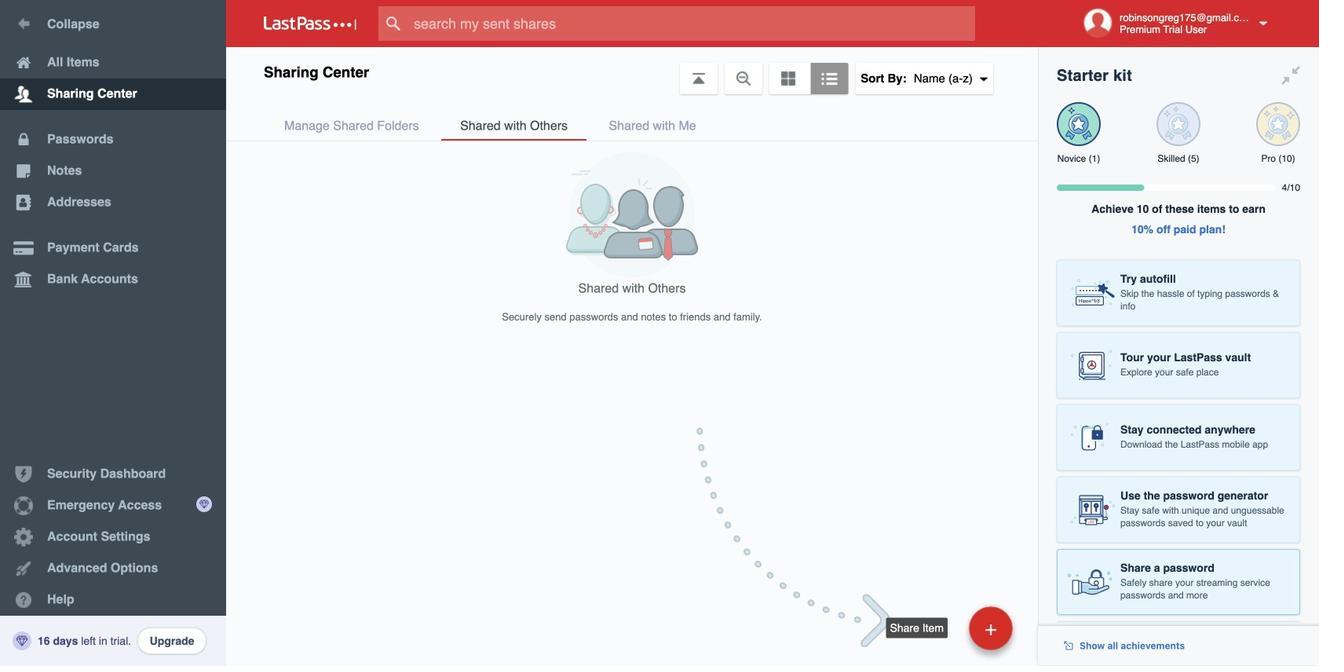 Task type: vqa. For each thing, say whether or not it's contained in the screenshot.
the main navigation NAVIGATION
yes



Task type: describe. For each thing, give the bounding box(es) containing it.
new item navigation
[[697, 428, 1038, 666]]

main navigation navigation
[[0, 0, 226, 666]]



Task type: locate. For each thing, give the bounding box(es) containing it.
vault options navigation
[[226, 47, 1038, 94]]

Search search field
[[379, 6, 1006, 41]]

search my sent shares text field
[[379, 6, 1006, 41]]

lastpass image
[[264, 16, 357, 31]]



